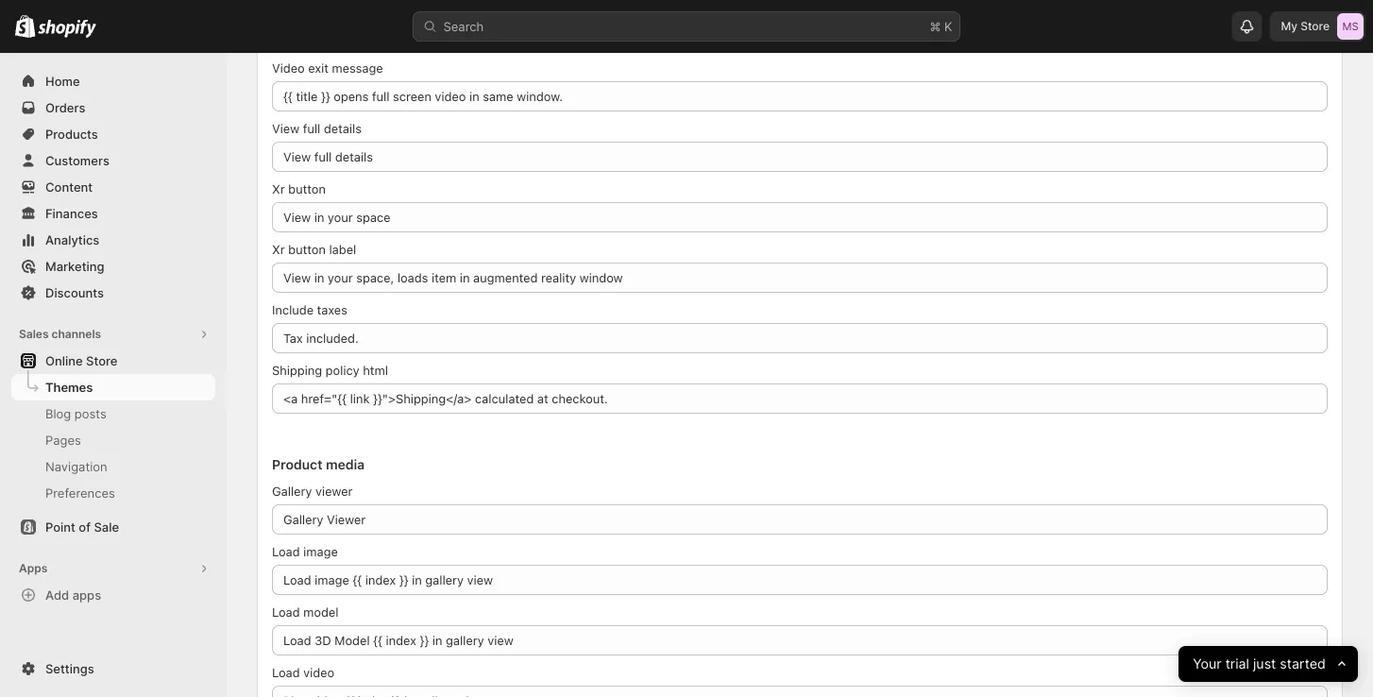 Task type: locate. For each thing, give the bounding box(es) containing it.
discounts
[[45, 285, 104, 300]]

apps
[[19, 562, 47, 575]]

themes link
[[11, 374, 215, 400]]

customers link
[[11, 147, 215, 174]]

posts
[[74, 406, 106, 421]]

0 horizontal spatial store
[[86, 353, 118, 368]]

started
[[1280, 656, 1326, 672]]

analytics link
[[11, 227, 215, 253]]

my
[[1281, 19, 1298, 33]]

⌘
[[930, 19, 941, 34]]

store right my
[[1301, 19, 1330, 33]]

sales channels button
[[11, 321, 215, 348]]

content
[[45, 179, 93, 194]]

discounts link
[[11, 280, 215, 306]]

orders
[[45, 100, 85, 115]]

products link
[[11, 121, 215, 147]]

just
[[1253, 656, 1276, 672]]

⌘ k
[[930, 19, 953, 34]]

store
[[1301, 19, 1330, 33], [86, 353, 118, 368]]

my store image
[[1337, 13, 1364, 40]]

k
[[945, 19, 953, 34]]

apps button
[[11, 555, 215, 582]]

themes
[[45, 380, 93, 394]]

marketing
[[45, 259, 104, 273]]

online
[[45, 353, 83, 368]]

pages
[[45, 433, 81, 447]]

online store link
[[11, 348, 215, 374]]

your trial just started
[[1193, 656, 1326, 672]]

1 horizontal spatial shopify image
[[38, 19, 97, 38]]

1 horizontal spatial store
[[1301, 19, 1330, 33]]

store down sales channels "button"
[[86, 353, 118, 368]]

shopify image
[[15, 15, 35, 38], [38, 19, 97, 38]]

point
[[45, 519, 75, 534]]

marketing link
[[11, 253, 215, 280]]

0 vertical spatial store
[[1301, 19, 1330, 33]]

settings
[[45, 661, 94, 676]]

trial
[[1226, 656, 1249, 672]]

channels
[[51, 327, 101, 341]]

add
[[45, 587, 69, 602]]

blog posts
[[45, 406, 106, 421]]

1 vertical spatial store
[[86, 353, 118, 368]]

apps
[[72, 587, 101, 602]]



Task type: vqa. For each thing, say whether or not it's contained in the screenshot.
"Search collections" text field
no



Task type: describe. For each thing, give the bounding box(es) containing it.
my store
[[1281, 19, 1330, 33]]

store for my store
[[1301, 19, 1330, 33]]

search
[[443, 19, 484, 34]]

add apps button
[[11, 582, 215, 608]]

content link
[[11, 174, 215, 200]]

pages link
[[11, 427, 215, 453]]

home link
[[11, 68, 215, 94]]

blog
[[45, 406, 71, 421]]

sales
[[19, 327, 49, 341]]

store for online store
[[86, 353, 118, 368]]

online store
[[45, 353, 118, 368]]

settings link
[[11, 655, 215, 682]]

customers
[[45, 153, 110, 168]]

analytics
[[45, 232, 99, 247]]

finances link
[[11, 200, 215, 227]]

navigation link
[[11, 453, 215, 480]]

add apps
[[45, 587, 101, 602]]

home
[[45, 74, 80, 88]]

preferences link
[[11, 480, 215, 506]]

orders link
[[11, 94, 215, 121]]

navigation
[[45, 459, 107, 474]]

finances
[[45, 206, 98, 221]]

blog posts link
[[11, 400, 215, 427]]

products
[[45, 127, 98, 141]]

of
[[79, 519, 91, 534]]

point of sale link
[[11, 514, 215, 540]]

your
[[1193, 656, 1222, 672]]

sale
[[94, 519, 119, 534]]

sales channels
[[19, 327, 101, 341]]

preferences
[[45, 485, 115, 500]]

0 horizontal spatial shopify image
[[15, 15, 35, 38]]

your trial just started button
[[1179, 646, 1358, 682]]

point of sale button
[[0, 514, 227, 540]]

point of sale
[[45, 519, 119, 534]]



